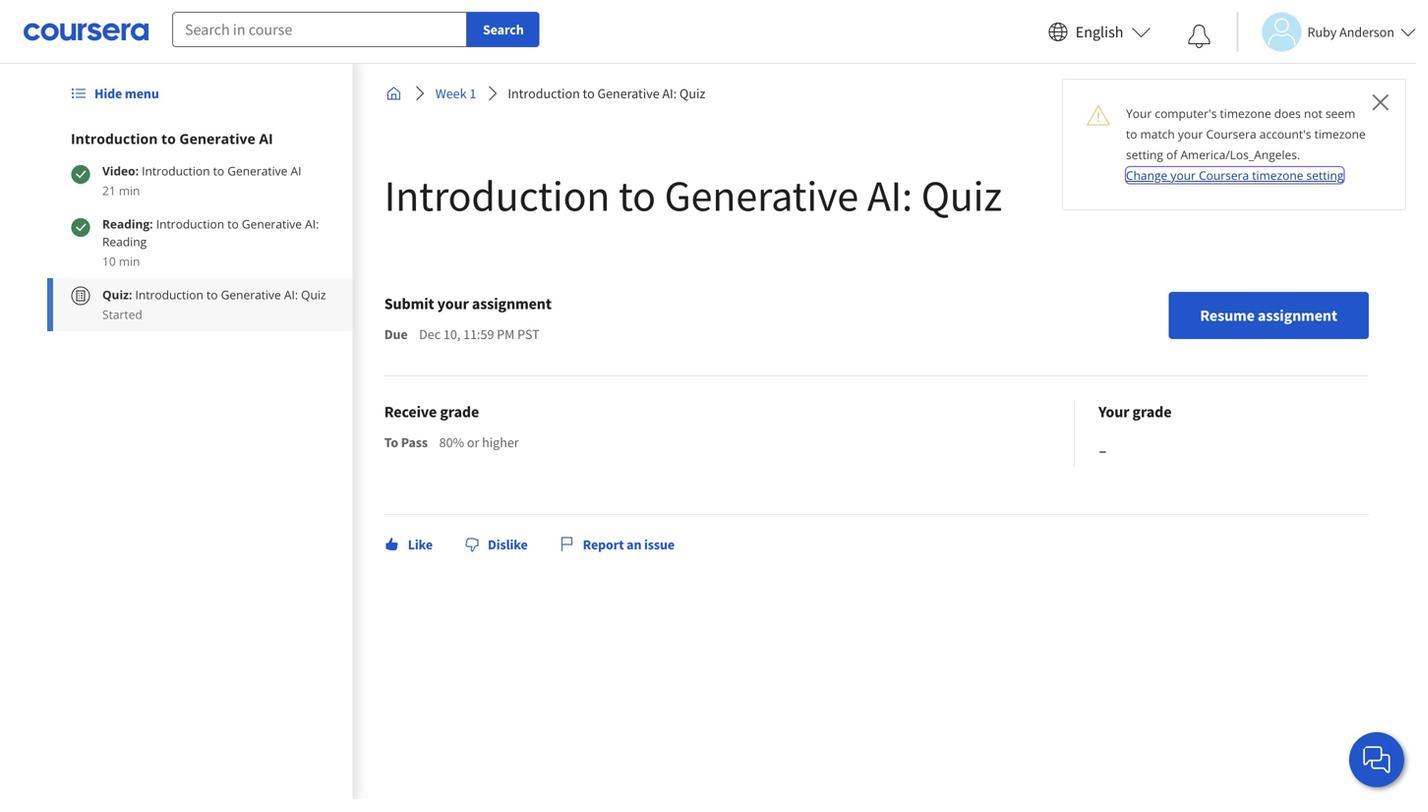 Task type: vqa. For each thing, say whether or not it's contained in the screenshot.
80% OR HIGHER
yes



Task type: describe. For each thing, give the bounding box(es) containing it.
english button
[[1041, 0, 1160, 64]]

21
[[102, 183, 116, 199]]

issue
[[645, 536, 675, 554]]

generative inside introduction to generative ai: reading
[[242, 216, 302, 232]]

introduction to generative ai: reading
[[102, 216, 319, 250]]

account's
[[1260, 126, 1312, 142]]

Search in course text field
[[172, 12, 467, 47]]

1
[[470, 85, 477, 102]]

0 vertical spatial setting
[[1127, 147, 1164, 163]]

ai inside dropdown button
[[259, 129, 273, 148]]

generative inside dropdown button
[[180, 129, 256, 148]]

pass
[[401, 434, 428, 452]]

dislike button
[[457, 527, 536, 563]]

grade for your grade
[[1133, 402, 1172, 422]]

match
[[1141, 126, 1176, 142]]

dislike
[[488, 536, 528, 554]]

2 horizontal spatial quiz
[[922, 168, 1003, 223]]

completed image for video:
[[71, 165, 91, 184]]

introduction inside quiz: introduction to generative ai: quiz started
[[135, 287, 204, 303]]

english
[[1076, 22, 1124, 42]]

0 vertical spatial your
[[1179, 126, 1204, 142]]

reading
[[102, 234, 147, 250]]

quiz:
[[102, 287, 132, 303]]

grade for receive grade
[[440, 402, 479, 422]]

10
[[102, 253, 116, 270]]

to inside dropdown button
[[161, 129, 176, 148]]

or
[[467, 434, 480, 452]]

of
[[1167, 147, 1178, 163]]

search button
[[467, 12, 540, 47]]

pm
[[497, 326, 515, 343]]

1 vertical spatial coursera
[[1200, 167, 1250, 184]]

to pass
[[384, 434, 428, 452]]

like button
[[377, 527, 441, 563]]

✕ button
[[1372, 86, 1390, 118]]

2 vertical spatial your
[[438, 294, 469, 314]]

report an issue
[[583, 536, 675, 554]]

coursera image
[[24, 16, 149, 47]]

introduction inside introduction to generative ai: quiz link
[[508, 85, 580, 102]]

80% or higher
[[439, 434, 519, 452]]

dec
[[419, 326, 441, 343]]

introduction to generative ai: quiz link
[[500, 76, 714, 111]]

to inside your computer's timezone does not seem to match your coursera account's timezone setting of america/los_angeles. change your coursera timezone setting
[[1127, 126, 1138, 142]]

1 vertical spatial introduction to generative ai: quiz
[[384, 168, 1003, 223]]

video: introduction to generative ai 21 min
[[102, 163, 302, 199]]

your for your computer's timezone does not seem to match your coursera account's timezone setting of america/los_angeles. change your coursera timezone setting
[[1127, 105, 1152, 122]]

-
[[1099, 432, 1108, 467]]

warning image
[[1087, 103, 1111, 127]]

report
[[583, 536, 624, 554]]

pst
[[518, 326, 540, 343]]

ai inside video: introduction to generative ai 21 min
[[291, 163, 302, 179]]

does
[[1275, 105, 1302, 122]]

0 vertical spatial coursera
[[1207, 126, 1257, 142]]

chat with us image
[[1362, 745, 1393, 776]]

to inside video: introduction to generative ai 21 min
[[213, 163, 224, 179]]

hide menu button
[[63, 76, 167, 111]]

higher
[[482, 434, 519, 452]]

submit your assignment
[[384, 294, 552, 314]]

change your coursera timezone setting link
[[1127, 167, 1345, 184]]

receive
[[384, 402, 437, 422]]

video:
[[102, 163, 139, 179]]

home image
[[386, 86, 402, 101]]

change
[[1127, 167, 1168, 184]]

show notifications image
[[1188, 25, 1212, 48]]

11:59
[[464, 326, 494, 343]]

an
[[627, 536, 642, 554]]

computer's
[[1156, 105, 1218, 122]]



Task type: locate. For each thing, give the bounding box(es) containing it.
quiz inside quiz: introduction to generative ai: quiz started
[[301, 287, 326, 303]]

2 min from the top
[[119, 253, 140, 270]]

completed image
[[71, 165, 91, 184], [71, 218, 91, 237]]

your up "-" on the right bottom of page
[[1099, 402, 1130, 422]]

resume assignment button
[[1169, 292, 1370, 339]]

1 horizontal spatial setting
[[1307, 167, 1345, 184]]

setting down account's
[[1307, 167, 1345, 184]]

0 horizontal spatial grade
[[440, 402, 479, 422]]

your computer's timezone does not seem to match your coursera account's timezone setting of america/los_angeles. change your coursera timezone setting
[[1127, 105, 1366, 184]]

dec 10, 11:59 pm pst
[[419, 326, 540, 343]]

1 completed image from the top
[[71, 165, 91, 184]]

seem
[[1326, 105, 1356, 122]]

your down of
[[1171, 167, 1196, 184]]

ruby anderson button
[[1237, 12, 1417, 52]]

due
[[384, 326, 408, 343]]

2 grade from the left
[[1133, 402, 1172, 422]]

your
[[1179, 126, 1204, 142], [1171, 167, 1196, 184], [438, 294, 469, 314]]

assignment inside button
[[1258, 306, 1338, 326]]

assignment up the 'pm'
[[472, 294, 552, 314]]

setting up change
[[1127, 147, 1164, 163]]

1 vertical spatial setting
[[1307, 167, 1345, 184]]

0 vertical spatial your
[[1127, 105, 1152, 122]]

1 min from the top
[[119, 183, 140, 199]]

week 1 link
[[428, 76, 484, 111]]

1 horizontal spatial assignment
[[1258, 306, 1338, 326]]

1 vertical spatial ai
[[291, 163, 302, 179]]

80%
[[439, 434, 465, 452]]

submit
[[384, 294, 434, 314]]

assignment right resume
[[1258, 306, 1338, 326]]

anderson
[[1340, 23, 1395, 41]]

to inside introduction to generative ai: reading
[[228, 216, 239, 232]]

introduction to generative ai button
[[71, 129, 329, 149]]

generative inside quiz: introduction to generative ai: quiz started
[[221, 287, 281, 303]]

completed image left 21
[[71, 165, 91, 184]]

coursera up the america/los_angeles.
[[1207, 126, 1257, 142]]

reading:
[[102, 216, 156, 232]]

10 min
[[102, 253, 140, 270]]

quiz: introduction to generative ai: quiz started
[[102, 287, 326, 323]]

0 vertical spatial ai
[[259, 129, 273, 148]]

min right 21
[[119, 183, 140, 199]]

timezone mismatch warning modal dialog
[[1063, 79, 1407, 211]]

grade
[[440, 402, 479, 422], [1133, 402, 1172, 422]]

✕
[[1372, 86, 1390, 118]]

ai: inside quiz: introduction to generative ai: quiz started
[[284, 287, 298, 303]]

timezone up the america/los_angeles.
[[1221, 105, 1272, 122]]

not
[[1305, 105, 1323, 122]]

introduction inside introduction to generative ai dropdown button
[[71, 129, 158, 148]]

timezone down account's
[[1253, 167, 1304, 184]]

your
[[1127, 105, 1152, 122], [1099, 402, 1130, 422]]

menu
[[125, 85, 159, 102]]

1 vertical spatial timezone
[[1315, 126, 1366, 142]]

your up match
[[1127, 105, 1152, 122]]

ai: inside introduction to generative ai: reading
[[305, 216, 319, 232]]

0 vertical spatial timezone
[[1221, 105, 1272, 122]]

your up 10,
[[438, 294, 469, 314]]

1 grade from the left
[[440, 402, 479, 422]]

completed image left reading
[[71, 218, 91, 237]]

2 vertical spatial quiz
[[301, 287, 326, 303]]

ruby
[[1308, 23, 1338, 41]]

introduction
[[508, 85, 580, 102], [71, 129, 158, 148], [142, 163, 210, 179], [384, 168, 610, 223], [156, 216, 224, 232], [135, 287, 204, 303]]

1 horizontal spatial quiz
[[680, 85, 706, 102]]

report an issue button
[[552, 527, 683, 563]]

introduction inside video: introduction to generative ai 21 min
[[142, 163, 210, 179]]

ruby anderson
[[1308, 23, 1395, 41]]

generative
[[598, 85, 660, 102], [180, 129, 256, 148], [228, 163, 288, 179], [665, 168, 859, 223], [242, 216, 302, 232], [221, 287, 281, 303]]

introduction inside introduction to generative ai: reading
[[156, 216, 224, 232]]

like
[[408, 536, 433, 554]]

started
[[102, 307, 142, 323]]

to inside quiz: introduction to generative ai: quiz started
[[207, 287, 218, 303]]

0 vertical spatial introduction to generative ai: quiz
[[508, 85, 706, 102]]

ai:
[[663, 85, 677, 102], [868, 168, 913, 223], [305, 216, 319, 232], [284, 287, 298, 303]]

1 vertical spatial min
[[119, 253, 140, 270]]

setting
[[1127, 147, 1164, 163], [1307, 167, 1345, 184]]

hide
[[94, 85, 122, 102]]

hide menu
[[94, 85, 159, 102]]

your for your grade
[[1099, 402, 1130, 422]]

0 vertical spatial quiz
[[680, 85, 706, 102]]

quiz
[[680, 85, 706, 102], [922, 168, 1003, 223], [301, 287, 326, 303]]

1 vertical spatial your
[[1099, 402, 1130, 422]]

1 vertical spatial completed image
[[71, 218, 91, 237]]

0 horizontal spatial quiz
[[301, 287, 326, 303]]

min down reading
[[119, 253, 140, 270]]

america/los_angeles.
[[1181, 147, 1301, 163]]

resume assignment
[[1201, 306, 1338, 326]]

0 vertical spatial min
[[119, 183, 140, 199]]

0 vertical spatial completed image
[[71, 165, 91, 184]]

introduction to generative ai
[[71, 129, 273, 148]]

0 horizontal spatial assignment
[[472, 294, 552, 314]]

to
[[583, 85, 595, 102], [1127, 126, 1138, 142], [161, 129, 176, 148], [213, 163, 224, 179], [619, 168, 656, 223], [228, 216, 239, 232], [207, 287, 218, 303]]

1 vertical spatial your
[[1171, 167, 1196, 184]]

assignment
[[472, 294, 552, 314], [1258, 306, 1338, 326]]

completed image for reading:
[[71, 218, 91, 237]]

your grade
[[1099, 402, 1172, 422]]

your down the computer's
[[1179, 126, 1204, 142]]

1 vertical spatial quiz
[[922, 168, 1003, 223]]

0 horizontal spatial setting
[[1127, 147, 1164, 163]]

2 completed image from the top
[[71, 218, 91, 237]]

coursera down the america/los_angeles.
[[1200, 167, 1250, 184]]

0 horizontal spatial ai
[[259, 129, 273, 148]]

1 horizontal spatial grade
[[1133, 402, 1172, 422]]

to
[[384, 434, 399, 452]]

week
[[436, 85, 467, 102]]

timezone down seem
[[1315, 126, 1366, 142]]

week 1
[[436, 85, 477, 102]]

timezone
[[1221, 105, 1272, 122], [1315, 126, 1366, 142], [1253, 167, 1304, 184]]

generative inside video: introduction to generative ai 21 min
[[228, 163, 288, 179]]

coursera
[[1207, 126, 1257, 142], [1200, 167, 1250, 184]]

resume
[[1201, 306, 1255, 326]]

introduction to generative ai: quiz
[[508, 85, 706, 102], [384, 168, 1003, 223]]

2 vertical spatial timezone
[[1253, 167, 1304, 184]]

min inside video: introduction to generative ai 21 min
[[119, 183, 140, 199]]

ai
[[259, 129, 273, 148], [291, 163, 302, 179]]

1 horizontal spatial ai
[[291, 163, 302, 179]]

10,
[[444, 326, 461, 343]]

receive grade
[[384, 402, 479, 422]]

your inside your computer's timezone does not seem to match your coursera account's timezone setting of america/los_angeles. change your coursera timezone setting
[[1127, 105, 1152, 122]]

min
[[119, 183, 140, 199], [119, 253, 140, 270]]

search
[[483, 21, 524, 38]]



